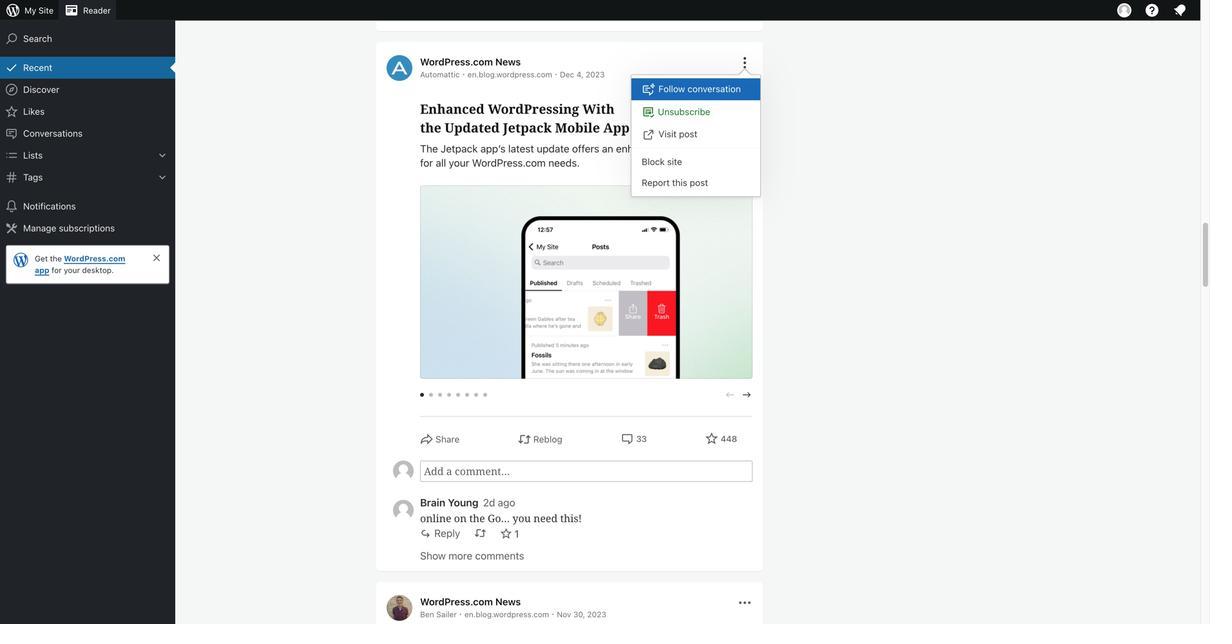 Task type: locate. For each thing, give the bounding box(es) containing it.
1 vertical spatial for
[[52, 266, 62, 275]]

post up mobile
[[679, 128, 698, 139]]

0 vertical spatial en.blog.wordpress.com
[[468, 70, 552, 79]]

0 vertical spatial show more comments
[[420, 10, 525, 22]]

0 vertical spatial more
[[449, 10, 473, 22]]

1 horizontal spatial the
[[420, 118, 442, 136]]

0 vertical spatial your
[[449, 157, 470, 169]]

reblog
[[534, 434, 563, 444]]

en.blog.wordpress.com link for en.blog.wordpress.com
[[468, 70, 552, 79]]

en.blog.wordpress.com up wordpressing
[[468, 70, 552, 79]]

1 vertical spatial comments
[[475, 549, 525, 562]]

1 show more comments from the top
[[420, 10, 525, 22]]

show more comments for show more comments 'button' related to 2d ago "link"
[[420, 549, 525, 562]]

comments
[[475, 10, 525, 22], [475, 549, 525, 562]]

1 vertical spatial show
[[420, 549, 446, 562]]

· right sailer
[[460, 608, 462, 619]]

1 vertical spatial show more comments button
[[420, 546, 525, 565]]

2d ago link
[[483, 496, 516, 509]]

noah lott image
[[393, 460, 414, 481]]

manage
[[23, 223, 56, 233]]

1 show from the top
[[420, 10, 446, 22]]

with
[[583, 100, 615, 118]]

2 vertical spatial wordpress.com
[[420, 596, 493, 607]]

0 vertical spatial keyboard_arrow_down image
[[156, 149, 169, 162]]

comments for show more comments 'button' related to 2d ago "link"
[[475, 549, 525, 562]]

0 vertical spatial 2023
[[586, 70, 605, 79]]

wordpress.com news automattic · en.blog.wordpress.com · dec 4, 2023
[[420, 56, 605, 79]]

show
[[420, 10, 446, 22], [420, 549, 446, 562]]

jetpack down wordpressing
[[503, 118, 552, 136]]

conversations
[[23, 128, 83, 139]]

1 vertical spatial en.blog.wordpress.com link
[[465, 610, 549, 619]]

2 more from the top
[[449, 549, 473, 562]]

keyboard_arrow_down image inside tags link
[[156, 171, 169, 184]]

need
[[534, 511, 558, 525]]

0 vertical spatial wordpress.com
[[420, 56, 493, 67]]

0 vertical spatial the
[[420, 118, 442, 136]]

2 show from the top
[[420, 549, 446, 562]]

group
[[393, 460, 753, 482]]

the up the
[[420, 118, 442, 136]]

young
[[448, 496, 479, 509]]

en.blog.wordpress.com link left nov
[[465, 610, 549, 619]]

wordpress.com up sailer
[[420, 596, 493, 607]]

0 horizontal spatial the
[[50, 254, 62, 263]]

likes link
[[0, 101, 175, 122]]

toggle menu image
[[737, 55, 753, 70]]

1 vertical spatial news
[[496, 596, 521, 607]]

0 vertical spatial comments
[[475, 10, 525, 22]]

wordpress.com news link for en.blog.wordpress.com
[[420, 56, 521, 67]]

more up automattic link
[[449, 10, 473, 22]]

wordpress.com news link
[[420, 56, 521, 67], [420, 596, 521, 607]]

my site
[[24, 5, 54, 15]]

unsubscribe button
[[632, 100, 761, 123]]

dec 4, 2023 link
[[560, 70, 605, 79]]

· left 'dec'
[[555, 68, 558, 79]]

en.blog.wordpress.com
[[468, 70, 552, 79], [465, 610, 549, 619]]

ago
[[498, 496, 516, 509]]

2023 right 4,
[[586, 70, 605, 79]]

conversation
[[688, 83, 741, 94]]

notifications link
[[0, 195, 175, 217]]

visit post button
[[632, 123, 761, 145]]

follow conversation button
[[632, 78, 761, 100]]

app
[[35, 266, 49, 275]]

show down reply button
[[420, 549, 446, 562]]

go…
[[488, 511, 510, 525]]

2 comments from the top
[[475, 549, 525, 562]]

menu
[[632, 75, 761, 196]]

1 vertical spatial en.blog.wordpress.com
[[465, 610, 549, 619]]

wordpress.com for ·
[[420, 56, 493, 67]]

post right this
[[690, 177, 709, 188]]

448
[[721, 434, 737, 444]]

2 horizontal spatial the
[[470, 511, 485, 525]]

0 vertical spatial for
[[420, 157, 433, 169]]

1 show more comments button from the top
[[420, 6, 525, 25]]

your down get the
[[64, 266, 80, 275]]

1 vertical spatial show more comments
[[420, 549, 525, 562]]

1 vertical spatial more
[[449, 549, 473, 562]]

0 horizontal spatial your
[[64, 266, 80, 275]]

automattic image
[[387, 55, 413, 81]]

an
[[602, 142, 614, 155]]

0 vertical spatial en.blog.wordpress.com link
[[468, 70, 552, 79]]

2 vertical spatial the
[[470, 511, 485, 525]]

1 vertical spatial post
[[690, 177, 709, 188]]

next image
[[741, 389, 753, 401]]

2 keyboard_arrow_down image from the top
[[156, 171, 169, 184]]

news inside wordpress.com news ben sailer · en.blog.wordpress.com · nov 30, 2023
[[496, 596, 521, 607]]

on
[[454, 511, 467, 525]]

1 horizontal spatial your
[[449, 157, 470, 169]]

lists link
[[0, 144, 175, 166]]

reply
[[435, 527, 460, 539]]

0 vertical spatial wordpress.com news link
[[420, 56, 521, 67]]

reply button
[[420, 527, 460, 540]]

comments for show more comments 'button' related to discover link
[[475, 10, 525, 22]]

en.blog.wordpress.com left nov
[[465, 610, 549, 619]]

this
[[673, 177, 688, 188]]

your
[[449, 157, 470, 169], [64, 266, 80, 275]]

show more comments button
[[420, 6, 525, 25], [420, 546, 525, 565]]

for
[[420, 157, 433, 169], [52, 266, 62, 275]]

0 vertical spatial show more comments button
[[420, 6, 525, 25]]

update
[[537, 142, 570, 155]]

manage subscriptions link
[[0, 217, 175, 239]]

1 button
[[500, 527, 519, 541]]

1 vertical spatial wordpress.com news link
[[420, 596, 521, 607]]

comments up wordpress.com news automattic · en.blog.wordpress.com · dec 4, 2023 at top
[[475, 10, 525, 22]]

1 vertical spatial wordpress.com
[[64, 254, 125, 263]]

2 wordpress.com news link from the top
[[420, 596, 521, 607]]

1 horizontal spatial jetpack
[[503, 118, 552, 136]]

2023 right 30,
[[588, 610, 607, 619]]

show up automattic link
[[420, 10, 446, 22]]

comments down 1 button
[[475, 549, 525, 562]]

manage subscriptions
[[23, 223, 115, 233]]

1 more from the top
[[449, 10, 473, 22]]

my profile image
[[1118, 3, 1132, 17]]

the right get
[[50, 254, 62, 263]]

news inside wordpress.com news automattic · en.blog.wordpress.com · dec 4, 2023
[[496, 56, 521, 67]]

1 vertical spatial jetpack
[[441, 142, 478, 155]]

reblog button
[[518, 432, 563, 446]]

wordpress.com inside wordpress.com news ben sailer · en.blog.wordpress.com · nov 30, 2023
[[420, 596, 493, 607]]

33
[[637, 434, 647, 443]]

mobile
[[665, 142, 696, 155]]

en.blog.wordpress.com link up wordpressing
[[468, 70, 552, 79]]

app
[[604, 118, 630, 136]]

wordpress.com inside wordpress.com news automattic · en.blog.wordpress.com · dec 4, 2023
[[420, 56, 493, 67]]

keyboard_arrow_down image
[[156, 149, 169, 162], [156, 171, 169, 184]]

brain young image
[[393, 500, 414, 520]]

0 horizontal spatial jetpack
[[441, 142, 478, 155]]

jetpack up all
[[441, 142, 478, 155]]

1 horizontal spatial for
[[420, 157, 433, 169]]

discover link
[[0, 79, 175, 101]]

follow
[[659, 83, 685, 94]]

1 vertical spatial keyboard_arrow_down image
[[156, 171, 169, 184]]

your right all
[[449, 157, 470, 169]]

search link
[[0, 28, 175, 50]]

for your desktop.
[[49, 266, 114, 275]]

keyboard_arrow_down image inside lists link
[[156, 149, 169, 162]]

wordpress.com news link up automattic
[[420, 56, 521, 67]]

show more comments button for 2d ago "link"
[[420, 546, 525, 565]]

all
[[436, 157, 446, 169]]

help image
[[1145, 3, 1160, 18]]

for inside enhanced wordpressing with the updated jetpack mobile app the jetpack app's latest update offers an enhanced mobile experience for all your wordpress.com needs.
[[420, 157, 433, 169]]

1 wordpress.com news link from the top
[[420, 56, 521, 67]]

dec
[[560, 70, 575, 79]]

show more comments
[[420, 10, 525, 22], [420, 549, 525, 562]]

0 horizontal spatial for
[[52, 266, 62, 275]]

0 vertical spatial post
[[679, 128, 698, 139]]

conversations link
[[0, 122, 175, 144]]

2 show more comments from the top
[[420, 549, 525, 562]]

0 vertical spatial show
[[420, 10, 446, 22]]

2d
[[483, 496, 495, 509]]

en.blog.wordpress.com link
[[468, 70, 552, 79], [465, 610, 549, 619]]

wordpress.com news link up sailer
[[420, 596, 521, 607]]

more
[[449, 10, 473, 22], [449, 549, 473, 562]]

2 show more comments button from the top
[[420, 546, 525, 565]]

tooltip
[[625, 68, 761, 197]]

wordpress.com up desktop.
[[64, 254, 125, 263]]

ben sailer link
[[420, 610, 457, 619]]

1 vertical spatial the
[[50, 254, 62, 263]]

more for show more comments 'button' related to discover link
[[449, 10, 473, 22]]

1 vertical spatial 2023
[[588, 610, 607, 619]]

mobile
[[555, 118, 600, 136]]

wordpress.com up automattic
[[420, 56, 493, 67]]

wordpress.com for sailer
[[420, 596, 493, 607]]

the
[[420, 118, 442, 136], [50, 254, 62, 263], [470, 511, 485, 525]]

2 news from the top
[[496, 596, 521, 607]]

search
[[23, 33, 52, 44]]

menu containing follow conversation
[[632, 75, 761, 196]]

0 vertical spatial news
[[496, 56, 521, 67]]

more down the reply
[[449, 549, 473, 562]]

the up reblog image
[[470, 511, 485, 525]]

1 comments from the top
[[475, 10, 525, 22]]

for down get the
[[52, 266, 62, 275]]

30,
[[574, 610, 585, 619]]

2023
[[586, 70, 605, 79], [588, 610, 607, 619]]

news
[[496, 56, 521, 67], [496, 596, 521, 607]]

1 news from the top
[[496, 56, 521, 67]]

·
[[463, 68, 465, 79], [555, 68, 558, 79], [460, 608, 462, 619], [552, 608, 555, 619]]

for left all
[[420, 157, 433, 169]]

1 keyboard_arrow_down image from the top
[[156, 149, 169, 162]]

experience
[[699, 142, 750, 155]]

get
[[35, 254, 48, 263]]



Task type: describe. For each thing, give the bounding box(es) containing it.
unsubscribe
[[658, 106, 711, 117]]

report
[[642, 177, 670, 188]]

notifications
[[23, 201, 76, 211]]

1
[[515, 528, 519, 540]]

show more comments for show more comments 'button' related to discover link
[[420, 10, 525, 22]]

offers
[[572, 142, 600, 155]]

keyboard_arrow_down image for lists
[[156, 149, 169, 162]]

dismiss image
[[151, 253, 162, 263]]

block
[[642, 156, 665, 167]]

lists
[[23, 150, 43, 161]]

tags
[[23, 172, 43, 182]]

share button
[[420, 432, 460, 446]]

2023 inside wordpress.com news ben sailer · en.blog.wordpress.com · nov 30, 2023
[[588, 610, 607, 619]]

my
[[24, 5, 36, 15]]

4,
[[577, 70, 584, 79]]

enhanced wordpressing with the updated jetpack mobile app link
[[420, 99, 753, 137]]

time image
[[1204, 50, 1211, 61]]

enhanced wordpressing with the updated jetpack mobile app the jetpack app's latest update offers an enhanced mobile experience for all your wordpress.com needs.
[[420, 100, 750, 169]]

ben sailer image
[[387, 595, 413, 621]]

show for 2d ago "link"
[[420, 549, 446, 562]]

wordpress.com news ben sailer · en.blog.wordpress.com · nov 30, 2023
[[420, 596, 607, 619]]

show more comments button for discover link
[[420, 6, 525, 25]]

automattic
[[420, 70, 460, 79]]

enhanced
[[420, 100, 485, 118]]

automattic link
[[420, 70, 460, 79]]

more for show more comments 'button' related to 2d ago "link"
[[449, 549, 473, 562]]

latest
[[509, 142, 534, 155]]

follow conversation
[[659, 83, 741, 94]]

recent
[[23, 62, 52, 73]]

en.blog.wordpress.com inside wordpress.com news ben sailer · en.blog.wordpress.com · nov 30, 2023
[[465, 610, 549, 619]]

online on the go… you need this!
[[420, 511, 582, 525]]

site
[[39, 5, 54, 15]]

your inside enhanced wordpressing with the updated jetpack mobile app the jetpack app's latest update offers an enhanced mobile experience for all your wordpress.com needs.
[[449, 157, 470, 169]]

keyboard_arrow_down image for tags
[[156, 171, 169, 184]]

en.blog.wordpress.com link for ·
[[465, 610, 549, 619]]

Add a comment… text field
[[420, 460, 753, 482]]

you
[[513, 511, 531, 525]]

the inside enhanced wordpressing with the updated jetpack mobile app the jetpack app's latest update offers an enhanced mobile experience for all your wordpress.com needs.
[[420, 118, 442, 136]]

manage your notifications image
[[1173, 3, 1188, 18]]

· right automattic
[[463, 68, 465, 79]]

menu inside tooltip
[[632, 75, 761, 196]]

news for en.blog.wordpress.com
[[496, 56, 521, 67]]

show for discover link
[[420, 10, 446, 22]]

updated
[[445, 118, 500, 136]]

448 button
[[706, 432, 737, 447]]

1 vertical spatial your
[[64, 266, 80, 275]]

en.blog.wordpress.com inside wordpress.com news automattic · en.blog.wordpress.com · dec 4, 2023
[[468, 70, 552, 79]]

desktop.
[[82, 266, 114, 275]]

discover
[[23, 84, 59, 95]]

reblog image
[[475, 527, 486, 539]]

wordpress.com inside wordpress.com app
[[64, 254, 125, 263]]

brain
[[420, 496, 446, 509]]

get the
[[35, 254, 64, 263]]

nov 30, 2023 link
[[557, 610, 607, 619]]

previous image
[[725, 389, 736, 401]]

the
[[420, 142, 438, 155]]

visit post
[[659, 128, 698, 139]]

tooltip containing follow conversation
[[625, 68, 761, 197]]

report this post
[[642, 177, 709, 188]]

news for ·
[[496, 596, 521, 607]]

share
[[436, 434, 460, 444]]

enhanced
[[616, 142, 662, 155]]

nov
[[557, 610, 571, 619]]

my site link
[[0, 0, 59, 21]]

report this post button
[[632, 172, 761, 193]]

visit
[[659, 128, 677, 139]]

· left nov
[[552, 608, 555, 619]]

brain young 2d ago
[[420, 496, 516, 509]]

subscriptions
[[59, 223, 115, 233]]

site
[[668, 156, 682, 167]]

reader
[[83, 5, 111, 15]]

ben
[[420, 610, 434, 619]]

online
[[420, 511, 452, 525]]

tags link
[[0, 166, 175, 188]]

wordpressing
[[488, 100, 579, 118]]

recent link
[[0, 57, 175, 79]]

0 vertical spatial jetpack
[[503, 118, 552, 136]]

2023 inside wordpress.com news automattic · en.blog.wordpress.com · dec 4, 2023
[[586, 70, 605, 79]]

wordpress.com needs.
[[472, 157, 580, 169]]

wordpress.com app
[[35, 254, 125, 275]]

pager controls element
[[420, 389, 753, 401]]

reader link
[[59, 0, 116, 21]]

33 button
[[621, 432, 647, 445]]

toggle menu image
[[737, 595, 753, 610]]

this!
[[561, 511, 582, 525]]

likes
[[23, 106, 45, 117]]

block site button
[[632, 151, 761, 172]]

sailer
[[437, 610, 457, 619]]

wordpress.com news link for ·
[[420, 596, 521, 607]]

turn this comment into its own post button
[[475, 527, 486, 539]]



Task type: vqa. For each thing, say whether or not it's contained in the screenshot.
ago
yes



